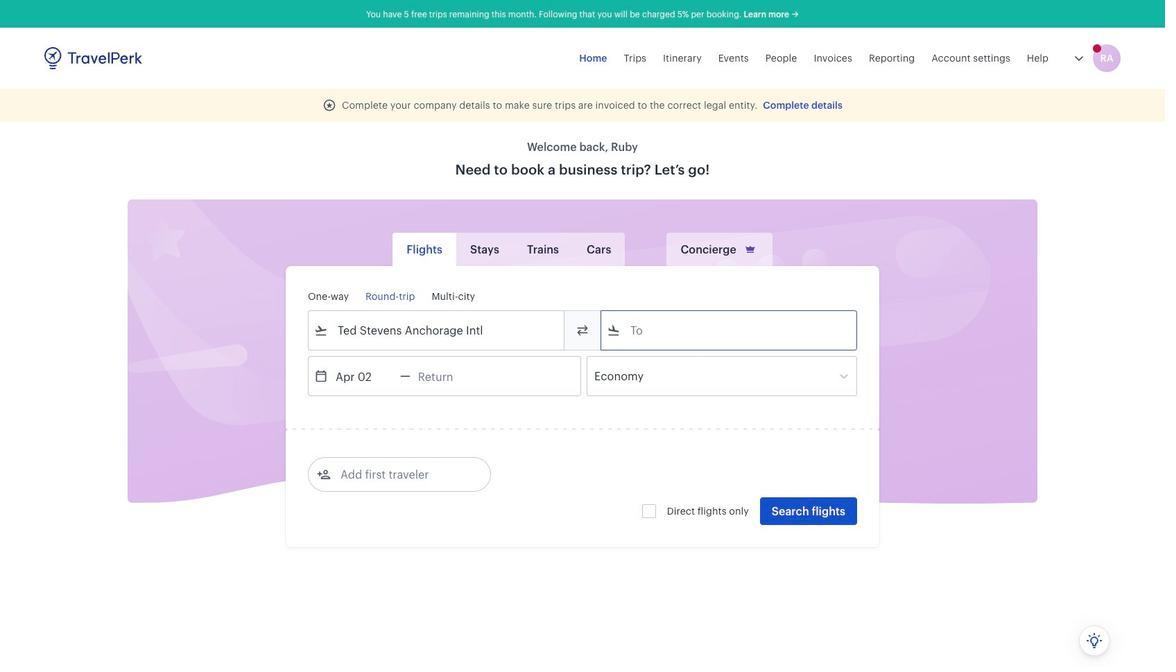 Task type: describe. For each thing, give the bounding box(es) containing it.
From search field
[[328, 320, 546, 342]]



Task type: vqa. For each thing, say whether or not it's contained in the screenshot.
Return text field
yes



Task type: locate. For each thing, give the bounding box(es) containing it.
Add first traveler search field
[[331, 464, 475, 486]]

Return text field
[[410, 357, 483, 396]]

Depart text field
[[328, 357, 400, 396]]

To search field
[[621, 320, 838, 342]]



